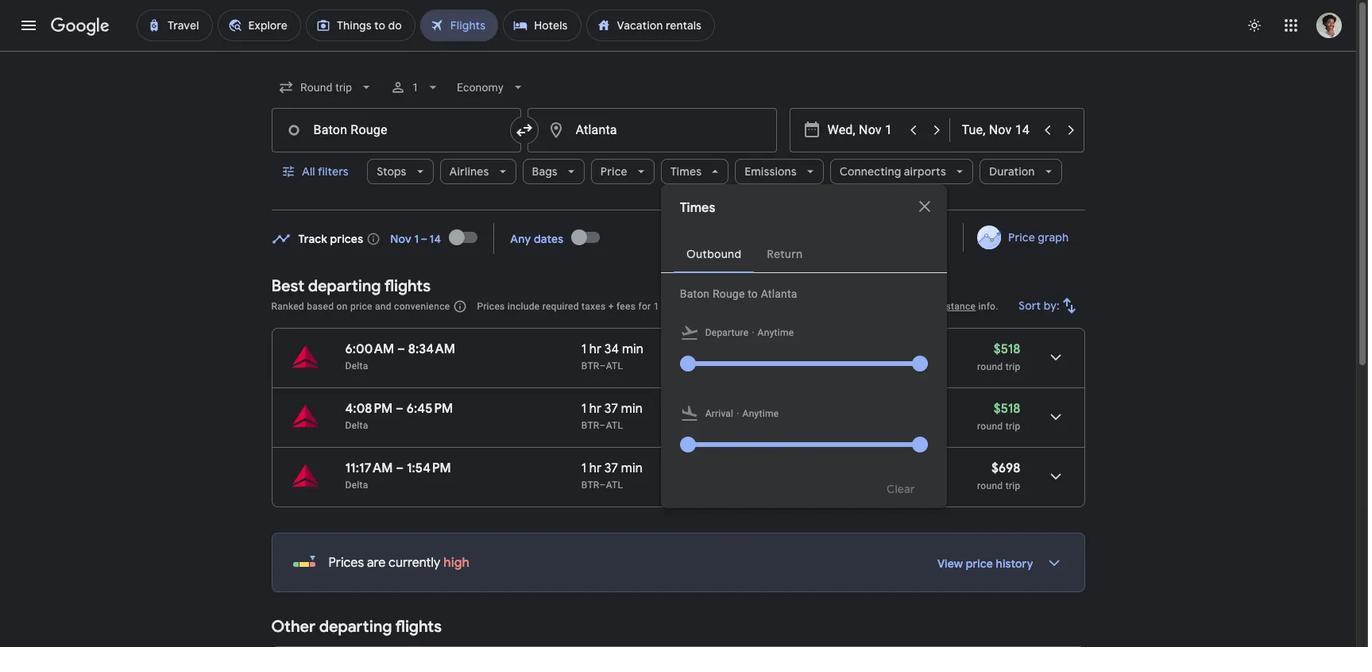 Task type: vqa. For each thing, say whether or not it's contained in the screenshot.
2nd $518
yes



Task type: locate. For each thing, give the bounding box(es) containing it.
1 vertical spatial total duration 1 hr 37 min. element
[[581, 461, 685, 479]]

1 37 from the top
[[604, 401, 618, 417]]

optional charges and bag fees
[[690, 301, 825, 312]]

1 inside 1 hr 34 min btr – atl
[[581, 342, 586, 358]]

$518
[[994, 342, 1020, 358], [994, 401, 1020, 417]]

delta down the 11:17 am text field
[[345, 480, 368, 491]]

1 horizontal spatial price
[[1008, 230, 1035, 245]]

1 inside 1 popup button
[[412, 81, 419, 94]]

delta down the departure time: 4:08 pm. text field
[[345, 420, 368, 431]]

round down $698
[[977, 481, 1003, 492]]

total duration 1 hr 37 min. element
[[581, 401, 685, 419], [581, 461, 685, 479]]

for
[[638, 301, 651, 312]]

baton rouge to atlanta
[[680, 288, 797, 300]]

3 delta from the top
[[345, 480, 368, 491]]

3 btr from the top
[[581, 480, 599, 491]]

2 nonstop flight. element from the top
[[685, 401, 734, 419]]

dates
[[534, 232, 564, 246]]

1 vertical spatial trip
[[1006, 421, 1020, 432]]

convenience
[[394, 301, 450, 312]]

btr
[[581, 361, 599, 372], [581, 420, 599, 431], [581, 480, 599, 491]]

1 atl from the top
[[606, 361, 623, 372]]

flights
[[384, 276, 431, 296], [395, 617, 442, 637]]

min for 1:54 pm
[[621, 461, 643, 477]]

0 vertical spatial $518 round trip
[[977, 342, 1020, 373]]

11:17 am
[[345, 461, 393, 477]]

price right on
[[350, 301, 372, 312]]

anytime
[[758, 327, 794, 338], [742, 408, 779, 419]]

price left graph
[[1008, 230, 1035, 245]]

1 vertical spatial 37
[[604, 461, 618, 477]]

6:00 am
[[345, 342, 394, 358]]

0 vertical spatial trip
[[1006, 361, 1020, 373]]

1 horizontal spatial and
[[768, 301, 784, 312]]

0 horizontal spatial price
[[601, 164, 627, 179]]

nonstop
[[685, 342, 734, 358], [685, 401, 734, 417]]

date grid button
[[857, 223, 960, 252]]

1 horizontal spatial prices
[[477, 301, 505, 312]]

airlines
[[449, 164, 489, 179]]

2 vertical spatial delta
[[345, 480, 368, 491]]

trip left flight details. leaves baton rouge metropolitan airport at 6:00 am on wednesday, november 1 and arrives at hartsfield-jackson atlanta international airport at 8:34 am on wednesday, november 1. image
[[1006, 361, 1020, 373]]

based
[[307, 301, 334, 312]]

prices
[[477, 301, 505, 312], [329, 555, 364, 571]]

0 horizontal spatial fees
[[617, 301, 636, 312]]

1 fees from the left
[[617, 301, 636, 312]]

2 total duration 1 hr 37 min. element from the top
[[581, 461, 685, 479]]

0 horizontal spatial prices
[[329, 555, 364, 571]]

87 kg co 2
[[796, 342, 855, 360]]

airlines button
[[440, 153, 516, 191]]

1 vertical spatial delta
[[345, 420, 368, 431]]

atl for 8:34 am
[[606, 361, 623, 372]]

2 delta from the top
[[345, 420, 368, 431]]

1 and from the left
[[375, 301, 392, 312]]

1 518 us dollars text field from the top
[[994, 342, 1020, 358]]

$518 left flight details. leaves baton rouge metropolitan airport at 4:08 pm on wednesday, november 1 and arrives at hartsfield-jackson atlanta international airport at 6:45 pm on wednesday, november 1. icon
[[994, 401, 1020, 417]]

518 us dollars text field left flight details. leaves baton rouge metropolitan airport at 6:00 am on wednesday, november 1 and arrives at hartsfield-jackson atlanta international airport at 8:34 am on wednesday, november 1. image
[[994, 342, 1020, 358]]

1 for 1:54 pm
[[581, 461, 586, 477]]

price
[[601, 164, 627, 179], [1008, 230, 1035, 245]]

min for 8:34 am
[[622, 342, 643, 358]]

2 518 us dollars text field from the top
[[994, 401, 1020, 417]]

and down best departing flights
[[375, 301, 392, 312]]

1 vertical spatial times
[[680, 200, 715, 216]]

trip inside $698 round trip
[[1006, 481, 1020, 492]]

price inside price graph button
[[1008, 230, 1035, 245]]

co
[[830, 342, 850, 358]]

1 vertical spatial btr
[[581, 420, 599, 431]]

None field
[[271, 73, 380, 102], [450, 73, 532, 102], [271, 73, 380, 102], [450, 73, 532, 102]]

prices right learn more about ranking image on the top left of page
[[477, 301, 505, 312]]

3 hr from the top
[[589, 461, 601, 477]]

duration button
[[979, 153, 1062, 191]]

connecting airports
[[839, 164, 946, 179]]

1 vertical spatial min
[[621, 401, 643, 417]]

1 vertical spatial $518 round trip
[[977, 401, 1020, 432]]

Arrival time: 1:54 PM. text field
[[407, 461, 451, 477]]

$518 round trip left flight details. leaves baton rouge metropolitan airport at 6:00 am on wednesday, november 1 and arrives at hartsfield-jackson atlanta international airport at 8:34 am on wednesday, november 1. image
[[977, 342, 1020, 373]]

leaves baton rouge metropolitan airport at 6:00 am on wednesday, november 1 and arrives at hartsfield-jackson atlanta international airport at 8:34 am on wednesday, november 1. element
[[345, 342, 455, 358]]

hr
[[589, 342, 601, 358], [589, 401, 601, 417], [589, 461, 601, 477]]

1 vertical spatial price
[[966, 557, 993, 571]]

0 horizontal spatial price
[[350, 301, 372, 312]]

1 delta from the top
[[345, 361, 368, 372]]

0 vertical spatial btr
[[581, 361, 599, 372]]

2 nonstop from the top
[[685, 401, 734, 417]]

on
[[336, 301, 348, 312]]

2 37 from the top
[[604, 461, 618, 477]]

0 vertical spatial anytime
[[758, 327, 794, 338]]

round up $698
[[977, 421, 1003, 432]]

graph
[[1038, 230, 1069, 245]]

optional
[[690, 301, 727, 312]]

atl for 6:45 pm
[[606, 420, 623, 431]]

2 vertical spatial atl
[[606, 480, 623, 491]]

2 trip from the top
[[1006, 421, 1020, 432]]

delta down 6:00 am text field
[[345, 361, 368, 372]]

518 US dollars text field
[[994, 342, 1020, 358], [994, 401, 1020, 417]]

delta inside the 6:00 am – 8:34 am delta
[[345, 361, 368, 372]]

emissions
[[745, 164, 797, 179]]

1 nonstop flight. element from the top
[[685, 342, 734, 360]]

0 vertical spatial $518
[[994, 342, 1020, 358]]

0 vertical spatial min
[[622, 342, 643, 358]]

1 vertical spatial nonstop
[[685, 401, 734, 417]]

bag
[[787, 301, 803, 312]]

price
[[350, 301, 372, 312], [966, 557, 993, 571]]

1 nonstop from the top
[[685, 342, 734, 358]]

1 hr 37 min btr – atl for 1:54 pm
[[581, 461, 643, 491]]

trip down $698
[[1006, 481, 1020, 492]]

trip up $698
[[1006, 421, 1020, 432]]

anytime right the arrival
[[742, 408, 779, 419]]

37 for 1:54 pm
[[604, 461, 618, 477]]

1 vertical spatial price
[[1008, 230, 1035, 245]]

1 btr from the top
[[581, 361, 599, 372]]

0 vertical spatial round
[[977, 361, 1003, 373]]

delta
[[345, 361, 368, 372], [345, 420, 368, 431], [345, 480, 368, 491]]

and
[[375, 301, 392, 312], [768, 301, 784, 312]]

1 vertical spatial 1 hr 37 min btr – atl
[[581, 461, 643, 491]]

1 vertical spatial flights
[[395, 617, 442, 637]]

hr for 6:45 pm
[[589, 401, 601, 417]]

delta for 4:08 pm
[[345, 420, 368, 431]]

0 vertical spatial total duration 1 hr 37 min. element
[[581, 401, 685, 419]]

1 – 14
[[414, 232, 441, 246]]

0 vertical spatial nonstop flight. element
[[685, 342, 734, 360]]

btr for 6:45 pm
[[581, 420, 599, 431]]

round for 1 hr 34 min
[[977, 361, 1003, 373]]

price button
[[591, 153, 654, 191]]

2 1 hr 37 min btr – atl from the top
[[581, 461, 643, 491]]

view price history image
[[1035, 544, 1073, 582]]

nonstop for 1 hr 34 min
[[685, 342, 734, 358]]

fees
[[617, 301, 636, 312], [806, 301, 825, 312]]

2 $518 from the top
[[994, 401, 1020, 417]]

hr for 1:54 pm
[[589, 461, 601, 477]]

0 vertical spatial prices
[[477, 301, 505, 312]]

flights up convenience
[[384, 276, 431, 296]]

1 vertical spatial $518
[[994, 401, 1020, 417]]

hr inside 1 hr 34 min btr – atl
[[589, 342, 601, 358]]

atl inside 1 hr 34 min btr – atl
[[606, 361, 623, 372]]

connecting
[[839, 164, 901, 179]]

by:
[[1043, 299, 1059, 313]]

leaves baton rouge metropolitan airport at 11:17 am on wednesday, november 1 and arrives at hartsfield-jackson atlanta international airport at 1:54 pm on wednesday, november 1. element
[[345, 461, 451, 477]]

None search field
[[271, 68, 1085, 508]]

track prices
[[298, 232, 363, 246]]

1 $518 round trip from the top
[[977, 342, 1020, 373]]

delta inside "11:17 am – 1:54 pm delta"
[[345, 480, 368, 491]]

0 horizontal spatial and
[[375, 301, 392, 312]]

close dialog image
[[915, 197, 934, 216]]

departing right other
[[319, 617, 392, 637]]

min for 6:45 pm
[[621, 401, 643, 417]]

1 vertical spatial anytime
[[742, 408, 779, 419]]

change appearance image
[[1235, 6, 1274, 44]]

prices left are on the bottom
[[329, 555, 364, 571]]

2 btr from the top
[[581, 420, 599, 431]]

0 vertical spatial flights
[[384, 276, 431, 296]]

1 for 8:34 am
[[581, 342, 586, 358]]

0 vertical spatial hr
[[589, 342, 601, 358]]

1 horizontal spatial price
[[966, 557, 993, 571]]

None text field
[[271, 108, 521, 153], [527, 108, 777, 153], [271, 108, 521, 153], [527, 108, 777, 153]]

price for price
[[601, 164, 627, 179]]

sort by:
[[1018, 299, 1059, 313]]

2 vertical spatial btr
[[581, 480, 599, 491]]

0 vertical spatial delta
[[345, 361, 368, 372]]

round
[[977, 361, 1003, 373], [977, 421, 1003, 432], [977, 481, 1003, 492]]

btr for 1:54 pm
[[581, 480, 599, 491]]

518 us dollars text field left flight details. leaves baton rouge metropolitan airport at 4:08 pm on wednesday, november 1 and arrives at hartsfield-jackson atlanta international airport at 6:45 pm on wednesday, november 1. icon
[[994, 401, 1020, 417]]

1 vertical spatial nonstop flight. element
[[685, 401, 734, 419]]

1 hr 37 min btr – atl
[[581, 401, 643, 431], [581, 461, 643, 491]]

$518 left flight details. leaves baton rouge metropolitan airport at 6:00 am on wednesday, november 1 and arrives at hartsfield-jackson atlanta international airport at 8:34 am on wednesday, november 1. image
[[994, 342, 1020, 358]]

price right view
[[966, 557, 993, 571]]

0 vertical spatial times
[[670, 164, 702, 179]]

2 round from the top
[[977, 421, 1003, 432]]

flights down currently
[[395, 617, 442, 637]]

times down times popup button
[[680, 200, 715, 216]]

round for 1 hr 37 min
[[977, 421, 1003, 432]]

connecting airports button
[[830, 153, 973, 191]]

2 vertical spatial min
[[621, 461, 643, 477]]

any
[[510, 232, 531, 246]]

flight details. leaves baton rouge metropolitan airport at 6:00 am on wednesday, november 1 and arrives at hartsfield-jackson atlanta international airport at 8:34 am on wednesday, november 1. image
[[1036, 338, 1075, 377]]

nonstop flight. element for 1 hr 37 min
[[685, 401, 734, 419]]

2 and from the left
[[768, 301, 784, 312]]

total duration 1 hr 37 min. element for 6:45 pm
[[581, 401, 685, 419]]

1 round from the top
[[977, 361, 1003, 373]]

$518 round trip for 1 hr 37 min
[[977, 401, 1020, 432]]

1:54 pm
[[407, 461, 451, 477]]

price for price graph
[[1008, 230, 1035, 245]]

sort by: button
[[1012, 287, 1085, 325]]

anytime down optional charges and bag fees at the right of page
[[758, 327, 794, 338]]

fees right bag at the right of the page
[[806, 301, 825, 312]]

1
[[412, 81, 419, 94], [654, 301, 659, 312], [581, 342, 586, 358], [581, 401, 586, 417], [581, 461, 586, 477]]

1 hr from the top
[[589, 342, 601, 358]]

3 atl from the top
[[606, 480, 623, 491]]

6:00 am – 8:34 am delta
[[345, 342, 455, 372]]

price right bags popup button
[[601, 164, 627, 179]]

btr inside 1 hr 34 min btr – atl
[[581, 361, 599, 372]]

round inside $698 round trip
[[977, 481, 1003, 492]]

flight details. leaves baton rouge metropolitan airport at 11:17 am on wednesday, november 1 and arrives at hartsfield-jackson atlanta international airport at 1:54 pm on wednesday, november 1. image
[[1036, 458, 1075, 496]]

1 total duration 1 hr 37 min. element from the top
[[581, 401, 685, 419]]

1 1 hr 37 min btr – atl from the top
[[581, 401, 643, 431]]

2 vertical spatial round
[[977, 481, 1003, 492]]

departing up on
[[308, 276, 381, 296]]

37
[[604, 401, 618, 417], [604, 461, 618, 477]]

and down atlanta on the right of the page
[[768, 301, 784, 312]]

nov 1 – 14
[[390, 232, 441, 246]]

$518 for 1 hr 34 min
[[994, 342, 1020, 358]]

all
[[301, 164, 315, 179]]

– inside 4:08 pm – 6:45 pm delta
[[396, 401, 404, 417]]

0 vertical spatial price
[[601, 164, 627, 179]]

2 vertical spatial hr
[[589, 461, 601, 477]]

$518 round trip up $698
[[977, 401, 1020, 432]]

0 vertical spatial departing
[[308, 276, 381, 296]]

flights for other departing flights
[[395, 617, 442, 637]]

2 atl from the top
[[606, 420, 623, 431]]

fees right '+'
[[617, 301, 636, 312]]

baton
[[680, 288, 710, 300]]

0 vertical spatial nonstop
[[685, 342, 734, 358]]

times right price popup button
[[670, 164, 702, 179]]

0 vertical spatial atl
[[606, 361, 623, 372]]

loading results progress bar
[[0, 51, 1356, 54]]

main content containing best departing flights
[[271, 218, 1085, 647]]

3 trip from the top
[[1006, 481, 1020, 492]]

3 round from the top
[[977, 481, 1003, 492]]

prices
[[330, 232, 363, 246]]

1 $518 from the top
[[994, 342, 1020, 358]]

main content
[[271, 218, 1085, 647]]

round left flight details. leaves baton rouge metropolitan airport at 6:00 am on wednesday, november 1 and arrives at hartsfield-jackson atlanta international airport at 8:34 am on wednesday, november 1. image
[[977, 361, 1003, 373]]

high
[[443, 555, 470, 571]]

1 trip from the top
[[1006, 361, 1020, 373]]

$698
[[991, 461, 1020, 477]]

history
[[996, 557, 1033, 571]]

2 vertical spatial trip
[[1006, 481, 1020, 492]]

1 vertical spatial prices
[[329, 555, 364, 571]]

0 vertical spatial 1 hr 37 min btr – atl
[[581, 401, 643, 431]]

price inside price popup button
[[601, 164, 627, 179]]

ranked
[[271, 301, 304, 312]]

1 vertical spatial departing
[[319, 617, 392, 637]]

nonstop flight. element for 1 hr 34 min
[[685, 342, 734, 360]]

1 vertical spatial 518 us dollars text field
[[994, 401, 1020, 417]]

atl
[[606, 361, 623, 372], [606, 420, 623, 431], [606, 480, 623, 491]]

grid
[[926, 230, 947, 245]]

trip
[[1006, 361, 1020, 373], [1006, 421, 1020, 432], [1006, 481, 1020, 492]]

0 vertical spatial price
[[350, 301, 372, 312]]

0 vertical spatial 518 us dollars text field
[[994, 342, 1020, 358]]

0 vertical spatial 37
[[604, 401, 618, 417]]

2 $518 round trip from the top
[[977, 401, 1020, 432]]

1 vertical spatial atl
[[606, 420, 623, 431]]

1 vertical spatial hr
[[589, 401, 601, 417]]

1 horizontal spatial fees
[[806, 301, 825, 312]]

avg
[[796, 361, 813, 372]]

min inside 1 hr 34 min btr – atl
[[622, 342, 643, 358]]

– inside 1 hr 34 min btr – atl
[[599, 361, 606, 372]]

delta inside 4:08 pm – 6:45 pm delta
[[345, 420, 368, 431]]

nonstop flight. element
[[685, 342, 734, 360], [685, 401, 734, 419]]

1 vertical spatial round
[[977, 421, 1003, 432]]

hr for 8:34 am
[[589, 342, 601, 358]]

$518 round trip
[[977, 342, 1020, 373], [977, 401, 1020, 432]]

times
[[670, 164, 702, 179], [680, 200, 715, 216]]

required
[[542, 301, 579, 312]]

bags button
[[522, 153, 585, 191]]

2 hr from the top
[[589, 401, 601, 417]]

atlanta
[[761, 288, 797, 300]]



Task type: describe. For each thing, give the bounding box(es) containing it.
Departure time: 4:08 PM. text field
[[345, 401, 393, 417]]

times button
[[661, 153, 729, 191]]

8:34 am
[[408, 342, 455, 358]]

bag fees button
[[787, 301, 825, 312]]

698 US dollars text field
[[991, 461, 1020, 477]]

date
[[898, 230, 923, 245]]

duration
[[989, 164, 1035, 179]]

rouge
[[713, 288, 745, 300]]

charges
[[730, 301, 765, 312]]

total duration 1 hr 34 min. element
[[581, 342, 685, 360]]

nonstop for 1 hr 37 min
[[685, 401, 734, 417]]

airports
[[904, 164, 946, 179]]

adult.
[[662, 301, 687, 312]]

kg
[[813, 342, 827, 358]]

518 us dollars text field for 1 hr 37 min
[[994, 401, 1020, 417]]

trip for 1 hr 37 min
[[1006, 421, 1020, 432]]

Departure time: 6:00 AM. text field
[[345, 342, 394, 358]]

all filters button
[[271, 153, 361, 191]]

– inside the 6:00 am – 8:34 am delta
[[397, 342, 405, 358]]

passenger
[[878, 301, 925, 312]]

best
[[271, 276, 304, 296]]

prices for prices are currently high
[[329, 555, 364, 571]]

departing for best
[[308, 276, 381, 296]]

passenger assistance button
[[878, 301, 976, 312]]

anytime for arrival
[[742, 408, 779, 419]]

6:45 pm
[[407, 401, 453, 417]]

$518 for 1 hr 37 min
[[994, 401, 1020, 417]]

learn more about tracked prices image
[[366, 232, 381, 246]]

learn more about ranking image
[[453, 300, 467, 314]]

avg emissions
[[796, 361, 861, 372]]

to
[[748, 288, 758, 300]]

atl for 1:54 pm
[[606, 480, 623, 491]]

flights for best departing flights
[[384, 276, 431, 296]]

1 for 6:45 pm
[[581, 401, 586, 417]]

departing for other
[[319, 617, 392, 637]]

none search field containing times
[[271, 68, 1085, 508]]

nov
[[390, 232, 411, 246]]

date grid
[[898, 230, 947, 245]]

87
[[796, 342, 810, 358]]

prices are currently high
[[329, 555, 470, 571]]

– inside "11:17 am – 1:54 pm delta"
[[396, 461, 404, 477]]

prices for prices include required taxes + fees for 1 adult.
[[477, 301, 505, 312]]

total duration 1 hr 37 min. element for 1:54 pm
[[581, 461, 685, 479]]

2 fees from the left
[[806, 301, 825, 312]]

find the best price region
[[271, 218, 1085, 265]]

arrival
[[705, 408, 733, 419]]

Return text field
[[962, 109, 1035, 152]]

Departure time: 11:17 AM. text field
[[345, 461, 393, 477]]

prices include required taxes + fees for 1 adult.
[[477, 301, 687, 312]]

other departing flights
[[271, 617, 442, 637]]

all filters
[[301, 164, 348, 179]]

delta for 11:17 am
[[345, 480, 368, 491]]

track
[[298, 232, 327, 246]]

best departing flights
[[271, 276, 431, 296]]

stops button
[[367, 153, 433, 191]]

price graph
[[1008, 230, 1069, 245]]

$698 round trip
[[977, 461, 1020, 492]]

Departure text field
[[827, 109, 901, 152]]

any dates
[[510, 232, 564, 246]]

leaves baton rouge metropolitan airport at 4:08 pm on wednesday, november 1 and arrives at hartsfield-jackson atlanta international airport at 6:45 pm on wednesday, november 1. element
[[345, 401, 453, 417]]

1 hr 37 min btr – atl for 6:45 pm
[[581, 401, 643, 431]]

view price history
[[937, 557, 1033, 571]]

+
[[608, 301, 614, 312]]

other
[[271, 617, 315, 637]]

37 for 6:45 pm
[[604, 401, 618, 417]]

are
[[367, 555, 386, 571]]

trip for 1 hr 34 min
[[1006, 361, 1020, 373]]

passenger assistance
[[878, 301, 976, 312]]

include
[[508, 301, 540, 312]]

ranked based on price and convenience
[[271, 301, 450, 312]]

11:17 am – 1:54 pm delta
[[345, 461, 451, 491]]

34
[[604, 342, 619, 358]]

emissions button
[[735, 153, 824, 191]]

swap origin and destination. image
[[514, 121, 533, 140]]

518 us dollars text field for 1 hr 34 min
[[994, 342, 1020, 358]]

departure
[[705, 327, 749, 338]]

currently
[[389, 555, 440, 571]]

btr for 8:34 am
[[581, 361, 599, 372]]

assistance
[[928, 301, 976, 312]]

taxes
[[582, 301, 606, 312]]

flight details. leaves baton rouge metropolitan airport at 4:08 pm on wednesday, november 1 and arrives at hartsfield-jackson atlanta international airport at 6:45 pm on wednesday, november 1. image
[[1036, 398, 1075, 436]]

$518 round trip for 1 hr 34 min
[[977, 342, 1020, 373]]

anytime for departure
[[758, 327, 794, 338]]

Arrival time: 6:45 PM. text field
[[407, 401, 453, 417]]

1 hr 34 min btr – atl
[[581, 342, 643, 372]]

times inside popup button
[[670, 164, 702, 179]]

sort
[[1018, 299, 1041, 313]]

main menu image
[[19, 16, 38, 35]]

view
[[937, 557, 963, 571]]

4:08 pm – 6:45 pm delta
[[345, 401, 453, 431]]

emissions
[[815, 361, 861, 372]]

Arrival time: 8:34 AM. text field
[[408, 342, 455, 358]]

delta for 6:00 am
[[345, 361, 368, 372]]

price graph button
[[967, 223, 1082, 252]]

stops
[[377, 164, 406, 179]]

bags
[[532, 164, 558, 179]]

filters
[[317, 164, 348, 179]]

1 button
[[384, 68, 447, 106]]

4:08 pm
[[345, 401, 393, 417]]



